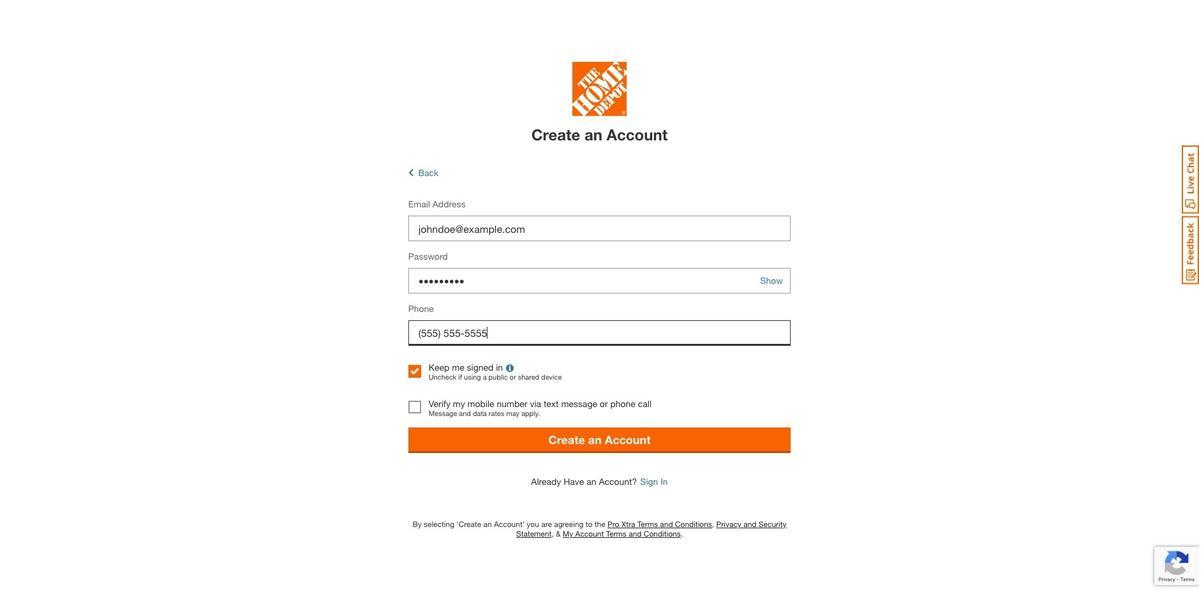 Task type: vqa. For each thing, say whether or not it's contained in the screenshot.
email field
yes



Task type: locate. For each thing, give the bounding box(es) containing it.
live chat image
[[1182, 146, 1200, 214]]

back arrow image
[[408, 167, 414, 178]]

None email field
[[408, 216, 791, 241]]

None password field
[[408, 268, 791, 294]]

feedback link image
[[1182, 216, 1200, 285]]

None text field
[[408, 321, 791, 346]]



Task type: describe. For each thing, give the bounding box(es) containing it.
thd logo image
[[573, 62, 627, 119]]



